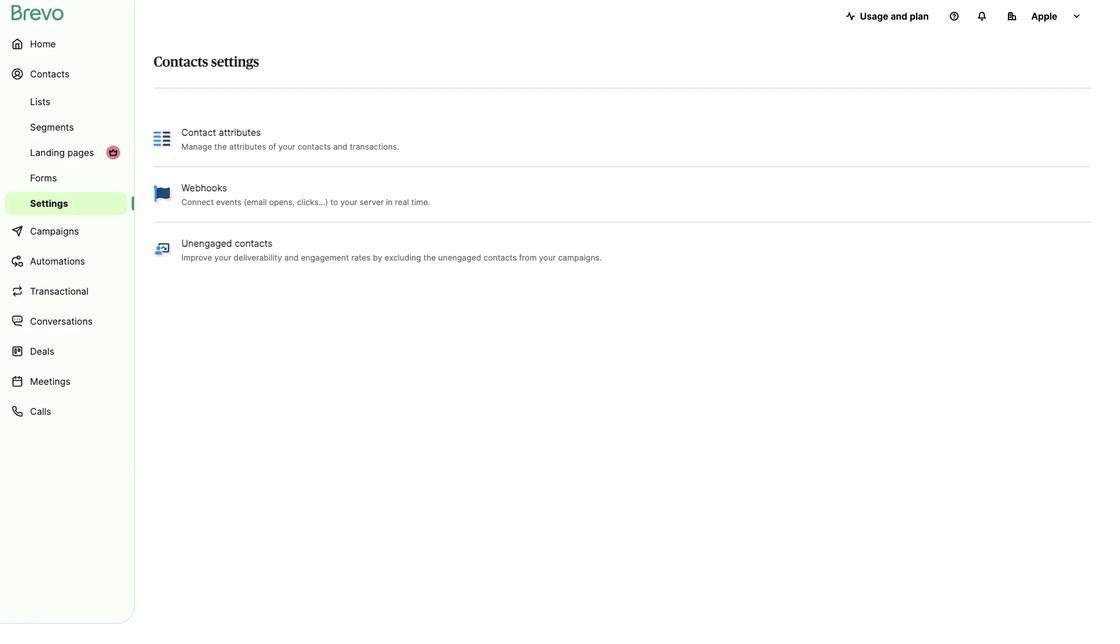 Task type: locate. For each thing, give the bounding box(es) containing it.
transactional
[[30, 286, 89, 297]]

contacts
[[298, 141, 331, 151], [235, 237, 273, 249], [484, 252, 517, 262]]

calls
[[30, 406, 51, 417]]

contacts
[[154, 55, 208, 69], [30, 68, 70, 79]]

contacts inside contact attributes manage the attributes of your contacts and transactions.
[[298, 141, 331, 151]]

your right "to"
[[341, 197, 358, 207]]

2 horizontal spatial contacts
[[484, 252, 517, 262]]

attributes
[[219, 126, 261, 138], [229, 141, 266, 151]]

2 horizontal spatial and
[[891, 10, 908, 22]]

1 vertical spatial attributes
[[229, 141, 266, 151]]

webhooks connect events (email opens, clicks…) to your server in real time.
[[182, 182, 430, 207]]

and inside contact attributes manage the attributes of your contacts and transactions.
[[333, 141, 348, 151]]

1 horizontal spatial contacts
[[298, 141, 331, 151]]

contacts link
[[5, 60, 127, 88]]

contacts up lists
[[30, 68, 70, 79]]

the right excluding
[[424, 252, 436, 262]]

by
[[373, 252, 383, 262]]

unengaged contacts improve your deliverability and engagement rates by excluding the unengaged contacts from your campaigns.
[[182, 237, 602, 262]]

and left transactions.
[[333, 141, 348, 151]]

forms
[[30, 172, 57, 184]]

real
[[395, 197, 409, 207]]

and left plan
[[891, 10, 908, 22]]

lists link
[[5, 90, 127, 113]]

server
[[360, 197, 384, 207]]

calls link
[[5, 398, 127, 425]]

1 vertical spatial the
[[424, 252, 436, 262]]

and inside usage and plan "button"
[[891, 10, 908, 22]]

contacts left settings
[[154, 55, 208, 69]]

automations link
[[5, 247, 127, 275]]

contacts settings
[[154, 55, 259, 69]]

0 horizontal spatial the
[[215, 141, 227, 151]]

contacts for contacts settings
[[154, 55, 208, 69]]

contact
[[182, 126, 216, 138]]

0 vertical spatial and
[[891, 10, 908, 22]]

manage
[[182, 141, 212, 151]]

campaigns.
[[559, 252, 602, 262]]

contacts left from
[[484, 252, 517, 262]]

0 vertical spatial the
[[215, 141, 227, 151]]

1 horizontal spatial the
[[424, 252, 436, 262]]

2 vertical spatial and
[[284, 252, 299, 262]]

and left engagement
[[284, 252, 299, 262]]

transactions.
[[350, 141, 399, 151]]

of
[[269, 141, 276, 151]]

left___rvooi image
[[109, 148, 118, 157]]

home
[[30, 38, 56, 49]]

rates
[[351, 252, 371, 262]]

0 horizontal spatial contacts
[[235, 237, 273, 249]]

deals
[[30, 346, 54, 357]]

1 horizontal spatial and
[[333, 141, 348, 151]]

0 horizontal spatial contacts
[[30, 68, 70, 79]]

your inside contact attributes manage the attributes of your contacts and transactions.
[[279, 141, 296, 151]]

1 vertical spatial contacts
[[235, 237, 273, 249]]

plan
[[910, 10, 930, 22]]

settings
[[30, 198, 68, 209]]

and
[[891, 10, 908, 22], [333, 141, 348, 151], [284, 252, 299, 262]]

the right manage
[[215, 141, 227, 151]]

attributes right contact
[[219, 126, 261, 138]]

contact attributes manage the attributes of your contacts and transactions.
[[182, 126, 399, 151]]

conversations
[[30, 316, 93, 327]]

your
[[279, 141, 296, 151], [341, 197, 358, 207], [215, 252, 231, 262], [539, 252, 556, 262]]

the
[[215, 141, 227, 151], [424, 252, 436, 262]]

your inside webhooks connect events (email opens, clicks…) to your server in real time.
[[341, 197, 358, 207]]

contacts up deliverability
[[235, 237, 273, 249]]

conversations link
[[5, 308, 127, 335]]

meetings link
[[5, 368, 127, 395]]

meetings
[[30, 376, 71, 387]]

1 vertical spatial and
[[333, 141, 348, 151]]

0 horizontal spatial and
[[284, 252, 299, 262]]

your right the of
[[279, 141, 296, 151]]

the inside unengaged contacts improve your deliverability and engagement rates by excluding the unengaged contacts from your campaigns.
[[424, 252, 436, 262]]

transactional link
[[5, 277, 127, 305]]

usage and plan
[[861, 10, 930, 22]]

contacts for contacts
[[30, 68, 70, 79]]

campaigns link
[[5, 217, 127, 245]]

attributes left the of
[[229, 141, 266, 151]]

settings link
[[5, 192, 127, 215]]

contacts right the of
[[298, 141, 331, 151]]

segments link
[[5, 116, 127, 139]]

your down unengaged
[[215, 252, 231, 262]]

0 vertical spatial contacts
[[298, 141, 331, 151]]

2 vertical spatial contacts
[[484, 252, 517, 262]]

1 horizontal spatial contacts
[[154, 55, 208, 69]]



Task type: describe. For each thing, give the bounding box(es) containing it.
pages
[[67, 147, 94, 158]]

landing pages link
[[5, 141, 127, 164]]

time.
[[412, 197, 430, 207]]

apple button
[[999, 5, 1091, 28]]

settings
[[211, 55, 259, 69]]

segments
[[30, 121, 74, 133]]

engagement
[[301, 252, 349, 262]]

and inside unengaged contacts improve your deliverability and engagement rates by excluding the unengaged contacts from your campaigns.
[[284, 252, 299, 262]]

deliverability
[[234, 252, 282, 262]]

clicks…)
[[297, 197, 328, 207]]

improve
[[182, 252, 212, 262]]

landing
[[30, 147, 65, 158]]

(email
[[244, 197, 267, 207]]

deals link
[[5, 338, 127, 365]]

the inside contact attributes manage the attributes of your contacts and transactions.
[[215, 141, 227, 151]]

automations
[[30, 256, 85, 267]]

0 vertical spatial attributes
[[219, 126, 261, 138]]

unengaged
[[182, 237, 232, 249]]

your right from
[[539, 252, 556, 262]]

landing pages
[[30, 147, 94, 158]]

to
[[331, 197, 338, 207]]

usage
[[861, 10, 889, 22]]

lists
[[30, 96, 50, 107]]

forms link
[[5, 166, 127, 190]]

connect
[[182, 197, 214, 207]]

opens,
[[269, 197, 295, 207]]

campaigns
[[30, 225, 79, 237]]

in
[[386, 197, 393, 207]]

events
[[216, 197, 242, 207]]

home link
[[5, 30, 127, 58]]

from
[[519, 252, 537, 262]]

excluding
[[385, 252, 421, 262]]

apple
[[1032, 10, 1058, 22]]

unengaged
[[439, 252, 482, 262]]

usage and plan button
[[837, 5, 939, 28]]

webhooks
[[182, 182, 227, 193]]



Task type: vqa. For each thing, say whether or not it's contained in the screenshot.
Emails prepaid credits 0 emails left Get more credits
no



